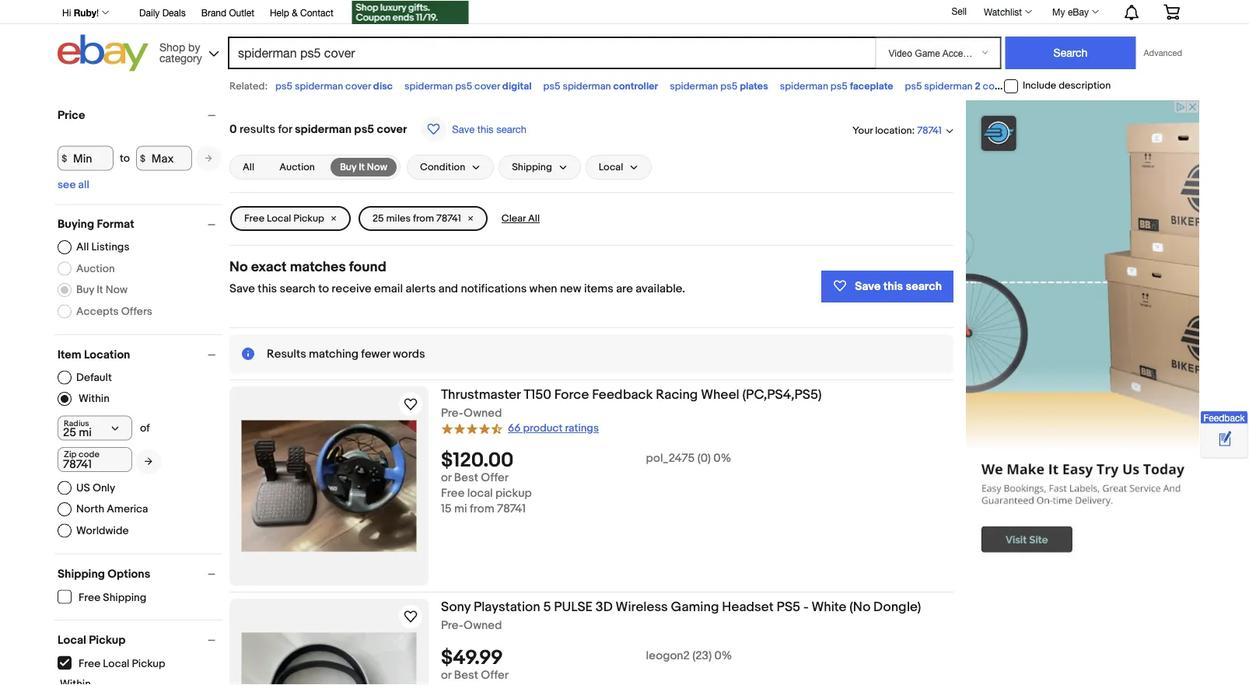 Task type: describe. For each thing, give the bounding box(es) containing it.
Buy It Now selected text field
[[340, 160, 387, 174]]

format
[[97, 217, 134, 231]]

location
[[875, 124, 912, 136]]

to inside no exact matches found save this search to receive email alerts and notifications when new items are available.
[[318, 282, 329, 296]]

advanced link
[[1136, 37, 1190, 68]]

offer for leogon2 (23) 0% or best offer
[[481, 669, 509, 683]]

free inside pol_2475 (0) 0% or best offer free local pickup 15 mi from 78741
[[441, 487, 465, 501]]

pickup
[[496, 487, 532, 501]]

dongle)
[[874, 599, 921, 615]]

condition
[[420, 161, 465, 173]]

25
[[373, 213, 384, 225]]

sony playstation 5 pulse 3d wireless gaming headset ps5 - white (no dongle) heading
[[441, 599, 921, 615]]

or for pol_2475 (0) 0% or best offer free local pickup 15 mi from 78741
[[441, 471, 452, 485]]

my ebay
[[1053, 6, 1089, 17]]

1 vertical spatial buy
[[76, 283, 94, 297]]

fewer
[[361, 347, 390, 361]]

description
[[1059, 80, 1111, 92]]

clear all link
[[495, 206, 546, 231]]

sell
[[952, 6, 967, 16]]

cover for spiderman ps5 cover digital
[[475, 80, 500, 92]]

buying format
[[58, 217, 134, 231]]

receive
[[332, 282, 372, 296]]

cover down disc
[[377, 122, 407, 136]]

default
[[76, 371, 112, 384]]

force
[[555, 387, 589, 403]]

brand
[[201, 7, 227, 18]]

by
[[188, 40, 200, 53]]

playstation
[[474, 599, 540, 615]]

worldwide
[[76, 524, 129, 537]]

local inside dropdown button
[[599, 161, 623, 173]]

0 horizontal spatial now
[[106, 283, 128, 297]]

accepts offers
[[76, 305, 152, 318]]

none submit inside shop by category "banner"
[[1006, 37, 1136, 69]]

$49.99
[[441, 647, 503, 671]]

or for leogon2 (23) 0% or best offer
[[441, 669, 452, 683]]

within
[[79, 393, 110, 406]]

this inside no exact matches found save this search to receive email alerts and notifications when new items are available.
[[258, 282, 277, 296]]

:
[[912, 124, 915, 136]]

listings
[[91, 241, 129, 254]]

1 vertical spatial pickup
[[89, 633, 126, 647]]

$ for minimum value in $ text field
[[62, 153, 67, 164]]

outlet
[[229, 7, 254, 18]]

items
[[584, 282, 614, 296]]

ps5 down search for anything text field
[[543, 80, 561, 92]]

location
[[84, 348, 130, 362]]

25 miles from 78741 link
[[359, 206, 488, 231]]

apply within filter image
[[145, 456, 152, 467]]

it inside buy it now text box
[[359, 161, 365, 173]]

2
[[975, 80, 981, 92]]

pol_2475 (0) 0% or best offer free local pickup 15 mi from 78741
[[441, 452, 732, 516]]

spiderman down my
[[1040, 80, 1088, 92]]

spiderman ps5 faceplate
[[780, 80, 894, 92]]

sell link
[[945, 6, 974, 16]]

local button
[[586, 155, 652, 180]]

2 horizontal spatial all
[[528, 213, 540, 225]]

and
[[439, 282, 458, 296]]

spiderman inside main content
[[295, 122, 352, 136]]

3d
[[596, 599, 613, 615]]

2 vertical spatial shipping
[[103, 591, 146, 605]]

brand outlet
[[201, 7, 254, 18]]

matching
[[309, 347, 359, 361]]

0% for pol_2475 (0) 0% or best offer free local pickup 15 mi from 78741
[[714, 452, 732, 466]]

free local pickup inside main content
[[244, 213, 324, 225]]

available.
[[636, 282, 685, 296]]

Search for anything text field
[[230, 38, 873, 68]]

ps5 spiderman cover disc
[[275, 80, 393, 92]]

price
[[58, 108, 85, 122]]

0 horizontal spatial free local pickup
[[79, 657, 165, 671]]

see all
[[58, 179, 89, 192]]

item
[[58, 348, 81, 362]]

(no
[[850, 599, 871, 615]]

clear
[[502, 213, 526, 225]]

25 miles from 78741
[[373, 213, 461, 225]]

$120.00
[[441, 449, 514, 473]]

&
[[292, 7, 298, 18]]

best for leogon2 (23) 0% or best offer
[[454, 669, 478, 683]]

watch sony playstation 5 pulse 3d wireless gaming headset ps5 - white (no dongle) image
[[401, 608, 420, 626]]

buying
[[58, 217, 94, 231]]

Minimum Value in $ text field
[[58, 146, 114, 171]]

buy it now inside 'link'
[[340, 161, 387, 173]]

save inside no exact matches found save this search to receive email alerts and notifications when new items are available.
[[230, 282, 255, 296]]

mi
[[454, 502, 467, 516]]

shop by category button
[[152, 35, 223, 68]]

local down local pickup dropdown button
[[103, 657, 129, 671]]

results matching fewer words
[[267, 347, 425, 361]]

price button
[[58, 108, 223, 122]]

help & contact link
[[270, 5, 334, 22]]

search for the top save this search button
[[497, 123, 527, 135]]

racing
[[656, 387, 698, 403]]

cover for ps5 spiderman cover disc
[[346, 80, 371, 92]]

spiderman up 0 results for spiderman ps5 cover
[[295, 80, 343, 92]]

no
[[230, 258, 248, 275]]

us only
[[76, 481, 115, 495]]

miles
[[386, 213, 411, 225]]

1 horizontal spatial save this search
[[855, 280, 942, 294]]

best for pol_2475 (0) 0% or best offer free local pickup 15 mi from 78741
[[454, 471, 478, 485]]

ps5 up buy it now text box
[[354, 122, 374, 136]]

your shopping cart image
[[1163, 4, 1181, 20]]

1 vertical spatial it
[[97, 283, 103, 297]]

see
[[58, 179, 76, 192]]

item location button
[[58, 348, 223, 362]]

shop
[[159, 40, 185, 53]]

plates
[[740, 80, 768, 92]]

0
[[230, 122, 237, 136]]

my ebay link
[[1044, 2, 1106, 21]]

daily deals link
[[139, 5, 186, 22]]

north america
[[76, 503, 148, 516]]

shop by category banner
[[54, 0, 1192, 75]]

words
[[393, 347, 425, 361]]

shipping options button
[[58, 567, 223, 581]]

auction link
[[270, 158, 324, 177]]

78741 inside pol_2475 (0) 0% or best offer free local pickup 15 mi from 78741
[[497, 502, 526, 516]]

no exact matches found save this search to receive email alerts and notifications when new items are available.
[[230, 258, 685, 296]]

ebay
[[1068, 6, 1089, 17]]

ps5 spiderman controller
[[543, 80, 658, 92]]

buy it now link
[[331, 158, 397, 177]]

1 horizontal spatial feedback
[[1204, 413, 1245, 424]]

local
[[467, 487, 493, 501]]

now inside text box
[[367, 161, 387, 173]]

0 vertical spatial save this search
[[452, 123, 527, 135]]

78741 for 25 miles from 78741
[[436, 213, 461, 225]]

1 horizontal spatial save
[[452, 123, 475, 135]]

alerts
[[406, 282, 436, 296]]

disc
[[373, 80, 393, 92]]



Task type: vqa. For each thing, say whether or not it's contained in the screenshot.


Task type: locate. For each thing, give the bounding box(es) containing it.
all right clear at top
[[528, 213, 540, 225]]

ps5 right related:
[[275, 80, 293, 92]]

2 best from the top
[[454, 669, 478, 683]]

related:
[[230, 80, 268, 92]]

1 horizontal spatial 78741
[[497, 502, 526, 516]]

ps5 spiderman cover
[[1021, 80, 1119, 92]]

owned down thrustmaster at the left
[[464, 407, 502, 421]]

offer down playstation
[[481, 669, 509, 683]]

(23)
[[693, 649, 712, 663]]

spiderman down search for anything text field
[[563, 80, 611, 92]]

this
[[478, 123, 494, 135], [884, 280, 903, 294], [258, 282, 277, 296]]

1 horizontal spatial this
[[478, 123, 494, 135]]

offer for pol_2475 (0) 0% or best offer free local pickup 15 mi from 78741
[[481, 471, 509, 485]]

shipping up 'free shipping' link
[[58, 567, 105, 581]]

leogon2
[[646, 649, 690, 663]]

2 $ from the left
[[140, 153, 146, 164]]

2 horizontal spatial search
[[906, 280, 942, 294]]

auction down for
[[279, 161, 315, 173]]

pre-
[[441, 407, 464, 421], [441, 619, 464, 633]]

1 vertical spatial free local pickup
[[79, 657, 165, 671]]

all for all
[[243, 161, 255, 173]]

white
[[812, 599, 847, 615]]

0 vertical spatial pre-
[[441, 407, 464, 421]]

to right minimum value in $ text field
[[120, 152, 130, 165]]

auction inside main content
[[279, 161, 315, 173]]

1 vertical spatial owned
[[464, 619, 502, 633]]

us
[[76, 481, 90, 495]]

or up "15"
[[441, 471, 452, 485]]

1 horizontal spatial search
[[497, 123, 527, 135]]

search inside no exact matches found save this search to receive email alerts and notifications when new items are available.
[[280, 282, 316, 296]]

worldwide link
[[58, 524, 129, 538]]

cover right include
[[1091, 80, 1116, 92]]

ps5 left the plates
[[721, 80, 738, 92]]

spiderman right the plates
[[780, 80, 829, 92]]

free local pickup up exact
[[244, 213, 324, 225]]

$ up the see
[[62, 153, 67, 164]]

0 vertical spatial 78741
[[917, 125, 942, 137]]

default link
[[58, 371, 112, 385]]

hi
[[62, 7, 71, 18]]

sony playstation 5 pulse 3d wireless gaming headset ps5 - white (no dongle) pre-owned
[[441, 599, 921, 633]]

78741
[[917, 125, 942, 137], [436, 213, 461, 225], [497, 502, 526, 516]]

best inside leogon2 (23) 0% or best offer
[[454, 669, 478, 683]]

now up accepts offers in the top left of the page
[[106, 283, 128, 297]]

owned down playstation
[[464, 619, 502, 633]]

1 vertical spatial auction
[[76, 262, 115, 275]]

notifications
[[461, 282, 527, 296]]

email
[[374, 282, 403, 296]]

1 vertical spatial from
[[470, 502, 495, 516]]

condition button
[[407, 155, 494, 180]]

0 horizontal spatial auction
[[76, 262, 115, 275]]

buy it now up 25
[[340, 161, 387, 173]]

1 or from the top
[[441, 471, 452, 485]]

account navigation
[[54, 0, 1192, 26]]

get the coupon image
[[352, 1, 469, 24]]

cover right 2 on the right top of the page
[[983, 80, 1009, 92]]

t150
[[524, 387, 552, 403]]

1 horizontal spatial to
[[318, 282, 329, 296]]

controller
[[613, 80, 658, 92]]

help & contact
[[270, 7, 334, 18]]

0 horizontal spatial feedback
[[592, 387, 653, 403]]

free up "15"
[[441, 487, 465, 501]]

save
[[452, 123, 475, 135], [855, 280, 881, 294], [230, 282, 255, 296]]

0 vertical spatial to
[[120, 152, 130, 165]]

1 $ from the left
[[62, 153, 67, 164]]

2 vertical spatial 78741
[[497, 502, 526, 516]]

to down matches
[[318, 282, 329, 296]]

from down local
[[470, 502, 495, 516]]

0 vertical spatial from
[[413, 213, 434, 225]]

0 vertical spatial auction
[[279, 161, 315, 173]]

0 horizontal spatial save this search
[[452, 123, 527, 135]]

1 horizontal spatial from
[[470, 502, 495, 516]]

buy it now up the accepts
[[76, 283, 128, 297]]

your location : 78741
[[853, 124, 942, 137]]

0 vertical spatial shipping
[[512, 161, 552, 173]]

buying format button
[[58, 217, 223, 231]]

it up the accepts
[[97, 283, 103, 297]]

all
[[78, 179, 89, 192]]

north america link
[[58, 503, 148, 517]]

78741 right :
[[917, 125, 942, 137]]

0% right (23)
[[715, 649, 732, 663]]

2 vertical spatial pickup
[[132, 657, 165, 671]]

2 offer from the top
[[481, 669, 509, 683]]

free local pickup link
[[230, 206, 351, 231], [58, 656, 166, 671]]

options
[[108, 567, 150, 581]]

all down results
[[243, 161, 255, 173]]

1 horizontal spatial auction
[[279, 161, 315, 173]]

0 vertical spatial owned
[[464, 407, 502, 421]]

pickup down local pickup dropdown button
[[132, 657, 165, 671]]

1 vertical spatial save this search
[[855, 280, 942, 294]]

(pc,ps4,ps5)
[[743, 387, 822, 403]]

free down local pickup
[[79, 657, 101, 671]]

pre- down thrustmaster at the left
[[441, 407, 464, 421]]

ps5 right faceplate
[[905, 80, 922, 92]]

spiderman ps5 cover digital
[[405, 80, 532, 92]]

1 horizontal spatial it
[[359, 161, 365, 173]]

1 vertical spatial save this search button
[[822, 271, 954, 303]]

owned
[[464, 407, 502, 421], [464, 619, 502, 633]]

0 vertical spatial free local pickup
[[244, 213, 324, 225]]

cover
[[346, 80, 371, 92], [475, 80, 500, 92], [983, 80, 1009, 92], [1091, 80, 1116, 92], [377, 122, 407, 136]]

0 horizontal spatial buy it now
[[76, 283, 128, 297]]

0 horizontal spatial to
[[120, 152, 130, 165]]

spiderman right for
[[295, 122, 352, 136]]

1 vertical spatial buy it now
[[76, 283, 128, 297]]

best down sony
[[454, 669, 478, 683]]

$ down price dropdown button
[[140, 153, 146, 164]]

spiderman right controller
[[670, 80, 718, 92]]

0 vertical spatial best
[[454, 471, 478, 485]]

offer
[[481, 471, 509, 485], [481, 669, 509, 683]]

sony
[[441, 599, 471, 615]]

ps5 spiderman 2 cover
[[905, 80, 1009, 92]]

buy up the accepts
[[76, 283, 94, 297]]

0% for leogon2 (23) 0% or best offer
[[715, 649, 732, 663]]

1 owned from the top
[[464, 407, 502, 421]]

shipping for shipping options
[[58, 567, 105, 581]]

free local pickup link down local pickup
[[58, 656, 166, 671]]

1 horizontal spatial free local pickup link
[[230, 206, 351, 231]]

0 vertical spatial buy
[[340, 161, 357, 173]]

0 horizontal spatial this
[[258, 282, 277, 296]]

thrustmaster t150 force feedback racing wheel (pc,ps4,ps5) image
[[242, 421, 417, 552]]

thrustmaster t150 force feedback racing wheel (pc,ps4,ps5) link
[[441, 387, 954, 407]]

free up exact
[[244, 213, 265, 225]]

1 vertical spatial all
[[528, 213, 540, 225]]

cover left disc
[[346, 80, 371, 92]]

1 vertical spatial to
[[318, 282, 329, 296]]

free local pickup down local pickup dropdown button
[[79, 657, 165, 671]]

0 vertical spatial all
[[243, 161, 255, 173]]

1 vertical spatial 78741
[[436, 213, 461, 225]]

spiderman right disc
[[405, 80, 453, 92]]

$ for 'maximum value in $' text field at the left of the page
[[140, 153, 146, 164]]

1 vertical spatial best
[[454, 669, 478, 683]]

brand outlet link
[[201, 5, 254, 22]]

all down buying
[[76, 241, 89, 254]]

pre- inside 'sony playstation 5 pulse 3d wireless gaming headset ps5 - white (no dongle) pre-owned'
[[441, 619, 464, 633]]

1 horizontal spatial now
[[367, 161, 387, 173]]

0 vertical spatial or
[[441, 471, 452, 485]]

2 owned from the top
[[464, 619, 502, 633]]

shop by category
[[159, 40, 202, 64]]

2 horizontal spatial save
[[855, 280, 881, 294]]

ps5 left "digital"
[[455, 80, 472, 92]]

search for rightmost save this search button
[[906, 280, 942, 294]]

0 vertical spatial it
[[359, 161, 365, 173]]

0 results for spiderman ps5 cover
[[230, 122, 407, 136]]

spiderman ps5 plates
[[670, 80, 768, 92]]

shipping for shipping
[[512, 161, 552, 173]]

5
[[543, 599, 551, 615]]

shipping inside dropdown button
[[512, 161, 552, 173]]

pol_2475
[[646, 452, 695, 466]]

0 horizontal spatial free local pickup link
[[58, 656, 166, 671]]

local down 'free shipping' link
[[58, 633, 86, 647]]

0 horizontal spatial from
[[413, 213, 434, 225]]

thrustmaster t150 force feedback racing wheel (pc,ps4,ps5) pre-owned
[[441, 387, 822, 421]]

wireless
[[616, 599, 668, 615]]

pickup down free shipping
[[89, 633, 126, 647]]

0 horizontal spatial search
[[280, 282, 316, 296]]

1 vertical spatial feedback
[[1204, 413, 1245, 424]]

main content
[[230, 100, 954, 685]]

owned inside thrustmaster t150 force feedback racing wheel (pc,ps4,ps5) pre-owned
[[464, 407, 502, 421]]

best inside pol_2475 (0) 0% or best offer free local pickup 15 mi from 78741
[[454, 471, 478, 485]]

1 best from the top
[[454, 471, 478, 485]]

wheel
[[701, 387, 740, 403]]

78741 right miles
[[436, 213, 461, 225]]

or inside leogon2 (23) 0% or best offer
[[441, 669, 452, 683]]

from right miles
[[413, 213, 434, 225]]

cover for ps5 spiderman cover
[[1091, 80, 1116, 92]]

(0)
[[698, 452, 711, 466]]

1 vertical spatial pre-
[[441, 619, 464, 633]]

pre- down sony
[[441, 619, 464, 633]]

all listings link
[[58, 240, 129, 254]]

0 horizontal spatial pickup
[[89, 633, 126, 647]]

sony playstation 5 pulse 3d wireless gaming headset ps5 - white (no dongle) link
[[441, 599, 954, 619]]

sony playstation 5 pulse 3d wireless gaming headset ps5 - white (no dongle) image
[[242, 633, 417, 685]]

auction down all listings link
[[76, 262, 115, 275]]

pickup up matches
[[294, 213, 324, 225]]

pre- inside thrustmaster t150 force feedback racing wheel (pc,ps4,ps5) pre-owned
[[441, 407, 464, 421]]

ps5 left faceplate
[[831, 80, 848, 92]]

0 vertical spatial free local pickup link
[[230, 206, 351, 231]]

0% inside leogon2 (23) 0% or best offer
[[715, 649, 732, 663]]

0 vertical spatial pickup
[[294, 213, 324, 225]]

all for all listings
[[76, 241, 89, 254]]

1 vertical spatial or
[[441, 669, 452, 683]]

now up 25
[[367, 161, 387, 173]]

1 vertical spatial free local pickup link
[[58, 656, 166, 671]]

buy it now
[[340, 161, 387, 173], [76, 283, 128, 297]]

cover left "digital"
[[475, 80, 500, 92]]

2 horizontal spatial this
[[884, 280, 903, 294]]

0 vertical spatial feedback
[[592, 387, 653, 403]]

offer up local
[[481, 471, 509, 485]]

buy
[[340, 161, 357, 173], [76, 283, 94, 297]]

to
[[120, 152, 130, 165], [318, 282, 329, 296]]

66
[[508, 422, 521, 435]]

free
[[244, 213, 265, 225], [441, 487, 465, 501], [79, 591, 101, 605], [79, 657, 101, 671]]

daily
[[139, 7, 160, 18]]

local up exact
[[267, 213, 291, 225]]

headset
[[722, 599, 774, 615]]

spiderman left 2 on the right top of the page
[[925, 80, 973, 92]]

local right shipping dropdown button
[[599, 161, 623, 173]]

1 vertical spatial shipping
[[58, 567, 105, 581]]

advertisement region
[[966, 100, 1200, 567]]

2 or from the top
[[441, 669, 452, 683]]

digital
[[502, 80, 532, 92]]

buy down 0 results for spiderman ps5 cover
[[340, 161, 357, 173]]

offer inside pol_2475 (0) 0% or best offer free local pickup 15 mi from 78741
[[481, 471, 509, 485]]

shipping button
[[499, 155, 581, 180]]

ps5 right 2 on the right top of the page
[[1021, 80, 1038, 92]]

owned inside 'sony playstation 5 pulse 3d wireless gaming headset ps5 - white (no dongle) pre-owned'
[[464, 619, 502, 633]]

offer inside leogon2 (23) 0% or best offer
[[481, 669, 509, 683]]

78741 inside your location : 78741
[[917, 125, 942, 137]]

78741 down the pickup
[[497, 502, 526, 516]]

78741 for your location : 78741
[[917, 125, 942, 137]]

include
[[1023, 80, 1057, 92]]

1 horizontal spatial all
[[243, 161, 255, 173]]

1 pre- from the top
[[441, 407, 464, 421]]

0 vertical spatial now
[[367, 161, 387, 173]]

local
[[599, 161, 623, 173], [267, 213, 291, 225], [58, 633, 86, 647], [103, 657, 129, 671]]

from inside pol_2475 (0) 0% or best offer free local pickup 15 mi from 78741
[[470, 502, 495, 516]]

2 horizontal spatial 78741
[[917, 125, 942, 137]]

0 horizontal spatial buy
[[76, 283, 94, 297]]

1 horizontal spatial save this search button
[[822, 271, 954, 303]]

offers
[[121, 305, 152, 318]]

1 horizontal spatial pickup
[[132, 657, 165, 671]]

1 horizontal spatial $
[[140, 153, 146, 164]]

help
[[270, 7, 289, 18]]

best up local
[[454, 471, 478, 485]]

thrustmaster t150 force feedback racing wheel (pc,ps4,ps5) heading
[[441, 387, 822, 403]]

results matching fewer words region
[[230, 335, 954, 373]]

1 horizontal spatial free local pickup
[[244, 213, 324, 225]]

0 horizontal spatial save this search button
[[417, 116, 531, 142]]

0 horizontal spatial all
[[76, 241, 89, 254]]

feedback inside thrustmaster t150 force feedback racing wheel (pc,ps4,ps5) pre-owned
[[592, 387, 653, 403]]

local pickup
[[58, 633, 126, 647]]

15
[[441, 502, 452, 516]]

Maximum Value in $ text field
[[136, 146, 192, 171]]

0% inside pol_2475 (0) 0% or best offer free local pickup 15 mi from 78741
[[714, 452, 732, 466]]

shipping down options
[[103, 591, 146, 605]]

new
[[560, 282, 582, 296]]

of
[[140, 422, 150, 435]]

0% right the (0)
[[714, 452, 732, 466]]

2 horizontal spatial pickup
[[294, 213, 324, 225]]

2 vertical spatial all
[[76, 241, 89, 254]]

or down sony
[[441, 669, 452, 683]]

None text field
[[58, 447, 132, 472]]

2 pre- from the top
[[441, 619, 464, 633]]

product
[[523, 422, 563, 435]]

0 horizontal spatial $
[[62, 153, 67, 164]]

78741 inside 25 miles from 78741 link
[[436, 213, 461, 225]]

0 vertical spatial save this search button
[[417, 116, 531, 142]]

66 product ratings link
[[441, 421, 599, 435]]

watchlist link
[[976, 2, 1039, 21]]

1 offer from the top
[[481, 471, 509, 485]]

1 vertical spatial offer
[[481, 669, 509, 683]]

or
[[441, 471, 452, 485], [441, 669, 452, 683]]

free local pickup link down auction link
[[230, 206, 351, 231]]

0 horizontal spatial save
[[230, 282, 255, 296]]

america
[[107, 503, 148, 516]]

0 vertical spatial offer
[[481, 471, 509, 485]]

1 horizontal spatial buy it now
[[340, 161, 387, 173]]

0 horizontal spatial 78741
[[436, 213, 461, 225]]

shipping up clear all link on the top left of the page
[[512, 161, 552, 173]]

1 vertical spatial 0%
[[715, 649, 732, 663]]

0 vertical spatial 0%
[[714, 452, 732, 466]]

or inside pol_2475 (0) 0% or best offer free local pickup 15 mi from 78741
[[441, 471, 452, 485]]

watch thrustmaster t150 force feedback racing wheel (pc,ps4,ps5) image
[[401, 395, 420, 414]]

all listings
[[76, 241, 129, 254]]

free shipping link
[[58, 590, 147, 605]]

main content containing $120.00
[[230, 100, 954, 685]]

None submit
[[1006, 37, 1136, 69]]

it down 0 results for spiderman ps5 cover
[[359, 161, 365, 173]]

0 horizontal spatial it
[[97, 283, 103, 297]]

1 horizontal spatial buy
[[340, 161, 357, 173]]

0 vertical spatial buy it now
[[340, 161, 387, 173]]

found
[[349, 258, 386, 275]]

free down shipping options at left bottom
[[79, 591, 101, 605]]

1 vertical spatial now
[[106, 283, 128, 297]]

buy inside text box
[[340, 161, 357, 173]]



